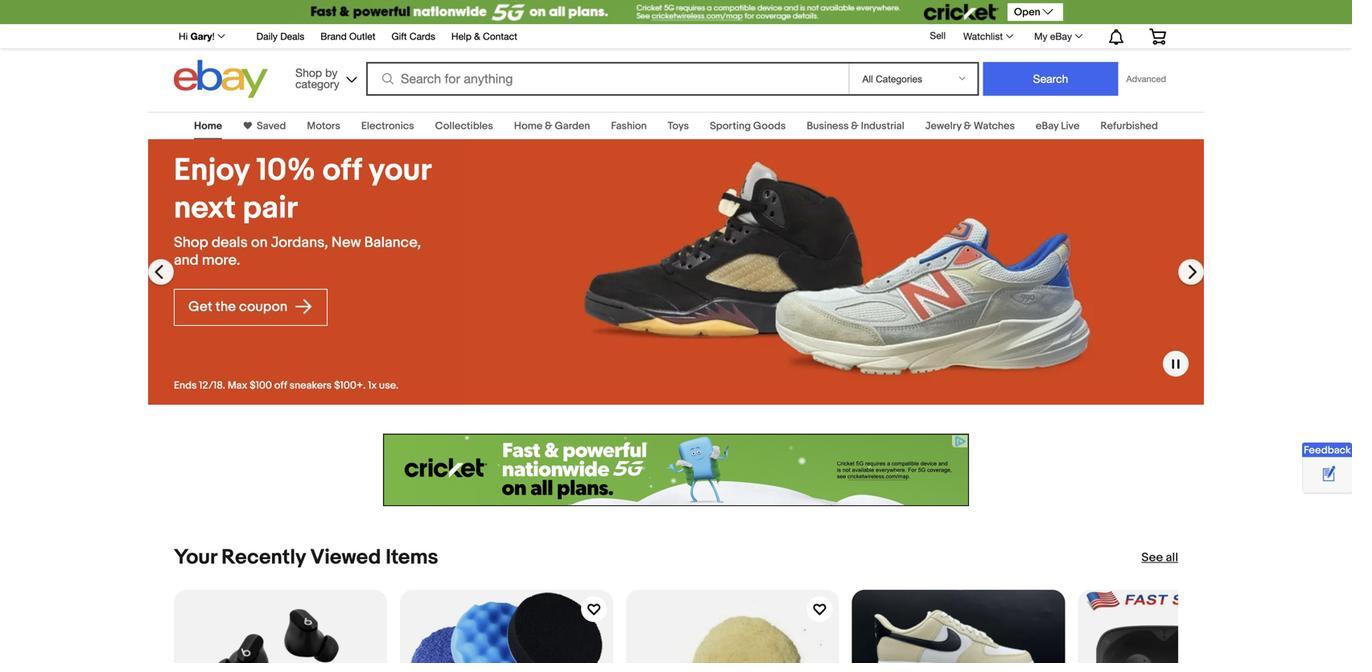 Task type: locate. For each thing, give the bounding box(es) containing it.
open button
[[1008, 3, 1064, 21]]

off right $100
[[274, 380, 287, 392]]

enjoy 10% off your next pair main content
[[0, 102, 1353, 664]]

1 home from the left
[[194, 120, 222, 132]]

0 horizontal spatial shop
[[174, 234, 208, 252]]

help & contact link
[[452, 28, 518, 46]]

live
[[1062, 120, 1080, 132]]

jewelry & watches link
[[926, 120, 1016, 132]]

$100+.
[[334, 380, 366, 392]]

0 vertical spatial shop
[[296, 66, 322, 79]]

home & garden link
[[514, 120, 590, 132]]

account navigation
[[170, 24, 1179, 49]]

collectibles link
[[435, 120, 494, 132]]

& for jewelry
[[965, 120, 972, 132]]

enjoy
[[174, 152, 250, 190]]

advanced
[[1127, 74, 1167, 84]]

new
[[332, 234, 361, 252]]

shop
[[296, 66, 322, 79], [174, 234, 208, 252]]

Search for anything text field
[[369, 64, 846, 94]]

0 vertical spatial ebay
[[1051, 31, 1073, 42]]

home up enjoy
[[194, 120, 222, 132]]

your recently viewed items
[[174, 546, 439, 571]]

daily deals link
[[257, 28, 305, 46]]

& inside help & contact link
[[474, 31, 481, 42]]

!
[[212, 31, 215, 42]]

1 vertical spatial advertisement region
[[383, 434, 970, 507]]

& right jewelry
[[965, 120, 972, 132]]

motors link
[[307, 120, 341, 132]]

next
[[174, 190, 236, 227]]

recently
[[222, 546, 306, 571]]

home & garden
[[514, 120, 590, 132]]

open
[[1015, 6, 1041, 18]]

1 horizontal spatial off
[[323, 152, 362, 190]]

all
[[1167, 551, 1179, 565]]

feedback
[[1305, 445, 1352, 457]]

watchlist
[[964, 31, 1004, 42]]

shop left by
[[296, 66, 322, 79]]

cards
[[410, 31, 436, 42]]

outlet
[[350, 31, 376, 42]]

1 vertical spatial shop
[[174, 234, 208, 252]]

motors
[[307, 120, 341, 132]]

ebay live link
[[1036, 120, 1080, 132]]

by
[[325, 66, 338, 79]]

1 vertical spatial ebay
[[1036, 120, 1059, 132]]

category
[[296, 77, 340, 91]]

0 horizontal spatial off
[[274, 380, 287, 392]]

daily deals
[[257, 31, 305, 42]]

contact
[[483, 31, 518, 42]]

advertisement region
[[286, 0, 1067, 24], [383, 434, 970, 507]]

deals
[[212, 234, 248, 252]]

get
[[188, 298, 213, 315]]

my ebay
[[1035, 31, 1073, 42]]

1 horizontal spatial shop
[[296, 66, 322, 79]]

saved link
[[252, 120, 286, 132]]

home
[[194, 120, 222, 132], [514, 120, 543, 132]]

shop up the and
[[174, 234, 208, 252]]

deals
[[280, 31, 305, 42]]

& for home
[[545, 120, 553, 132]]

0 horizontal spatial home
[[194, 120, 222, 132]]

see all
[[1142, 551, 1179, 565]]

10%
[[256, 152, 316, 190]]

& right business
[[852, 120, 859, 132]]

watchlist link
[[955, 27, 1021, 46]]

electronics link
[[361, 120, 414, 132]]

ebay right my
[[1051, 31, 1073, 42]]

goods
[[754, 120, 786, 132]]

sell link
[[923, 30, 954, 41]]

home left garden
[[514, 120, 543, 132]]

1 vertical spatial off
[[274, 380, 287, 392]]

& right help
[[474, 31, 481, 42]]

12/18.
[[199, 380, 225, 392]]

coupon
[[239, 298, 288, 315]]

gift
[[392, 31, 407, 42]]

1 horizontal spatial home
[[514, 120, 543, 132]]

off
[[323, 152, 362, 190], [274, 380, 287, 392]]

ebay
[[1051, 31, 1073, 42], [1036, 120, 1059, 132]]

refurbished
[[1101, 120, 1159, 132]]

0 vertical spatial off
[[323, 152, 362, 190]]

get the coupon link
[[174, 289, 328, 326]]

see
[[1142, 551, 1164, 565]]

2 home from the left
[[514, 120, 543, 132]]

jewelry & watches
[[926, 120, 1016, 132]]

&
[[474, 31, 481, 42], [545, 120, 553, 132], [852, 120, 859, 132], [965, 120, 972, 132]]

None submit
[[984, 62, 1119, 96]]

enjoy 10% off your next pair link
[[174, 152, 441, 228]]

business
[[807, 120, 849, 132]]

& left garden
[[545, 120, 553, 132]]

ends
[[174, 380, 197, 392]]

shop by category banner
[[170, 24, 1179, 102]]

toys
[[668, 120, 689, 132]]

home for home
[[194, 120, 222, 132]]

off down the motors
[[323, 152, 362, 190]]

ebay left live
[[1036, 120, 1059, 132]]

garden
[[555, 120, 590, 132]]

home for home & garden
[[514, 120, 543, 132]]

on
[[251, 234, 268, 252]]



Task type: describe. For each thing, give the bounding box(es) containing it.
daily
[[257, 31, 278, 42]]

sell
[[931, 30, 946, 41]]

your
[[174, 546, 217, 571]]

advertisement region inside enjoy 10% off your next pair main content
[[383, 434, 970, 507]]

watches
[[974, 120, 1016, 132]]

fashion link
[[611, 120, 647, 132]]

hi gary !
[[179, 31, 215, 42]]

shop by category button
[[288, 60, 361, 95]]

none submit inside shop by category banner
[[984, 62, 1119, 96]]

saved
[[257, 120, 286, 132]]

shop inside enjoy 10% off your next pair shop deals on jordans, new balance, and more.
[[174, 234, 208, 252]]

$100
[[250, 380, 272, 392]]

0 vertical spatial advertisement region
[[286, 0, 1067, 24]]

business & industrial
[[807, 120, 905, 132]]

ebay inside account navigation
[[1051, 31, 1073, 42]]

your recently viewed items link
[[174, 546, 439, 571]]

gary
[[191, 31, 212, 42]]

gift cards
[[392, 31, 436, 42]]

sneakers
[[290, 380, 332, 392]]

1x
[[368, 380, 377, 392]]

help & contact
[[452, 31, 518, 42]]

my
[[1035, 31, 1048, 42]]

max
[[228, 380, 247, 392]]

items
[[386, 546, 439, 571]]

fashion
[[611, 120, 647, 132]]

shop by category
[[296, 66, 340, 91]]

jordans,
[[271, 234, 328, 252]]

help
[[452, 31, 472, 42]]

enjoy 10% off your next pair shop deals on jordans, new balance, and more.
[[174, 152, 431, 270]]

brand
[[321, 31, 347, 42]]

sporting goods
[[710, 120, 786, 132]]

see all link
[[1142, 550, 1179, 566]]

brand outlet
[[321, 31, 376, 42]]

& for help
[[474, 31, 481, 42]]

ends 12/18. max $100 off sneakers $100+. 1x use.
[[174, 380, 399, 392]]

your shopping cart image
[[1149, 28, 1168, 44]]

gift cards link
[[392, 28, 436, 46]]

my ebay link
[[1026, 27, 1090, 46]]

ebay inside enjoy 10% off your next pair main content
[[1036, 120, 1059, 132]]

shop inside shop by category
[[296, 66, 322, 79]]

hi
[[179, 31, 188, 42]]

your
[[369, 152, 431, 190]]

off inside enjoy 10% off your next pair shop deals on jordans, new balance, and more.
[[323, 152, 362, 190]]

viewed
[[310, 546, 381, 571]]

refurbished link
[[1101, 120, 1159, 132]]

electronics
[[361, 120, 414, 132]]

ebay live
[[1036, 120, 1080, 132]]

get the coupon
[[188, 298, 291, 315]]

balance,
[[365, 234, 421, 252]]

& for business
[[852, 120, 859, 132]]

business & industrial link
[[807, 120, 905, 132]]

more.
[[202, 252, 240, 270]]

sporting goods link
[[710, 120, 786, 132]]

brand outlet link
[[321, 28, 376, 46]]

advanced link
[[1119, 63, 1175, 95]]

and
[[174, 252, 199, 270]]

collectibles
[[435, 120, 494, 132]]

sporting
[[710, 120, 751, 132]]

pair
[[243, 190, 298, 227]]

the
[[216, 298, 236, 315]]

industrial
[[862, 120, 905, 132]]

toys link
[[668, 120, 689, 132]]

use.
[[379, 380, 399, 392]]



Task type: vqa. For each thing, say whether or not it's contained in the screenshot.
&
yes



